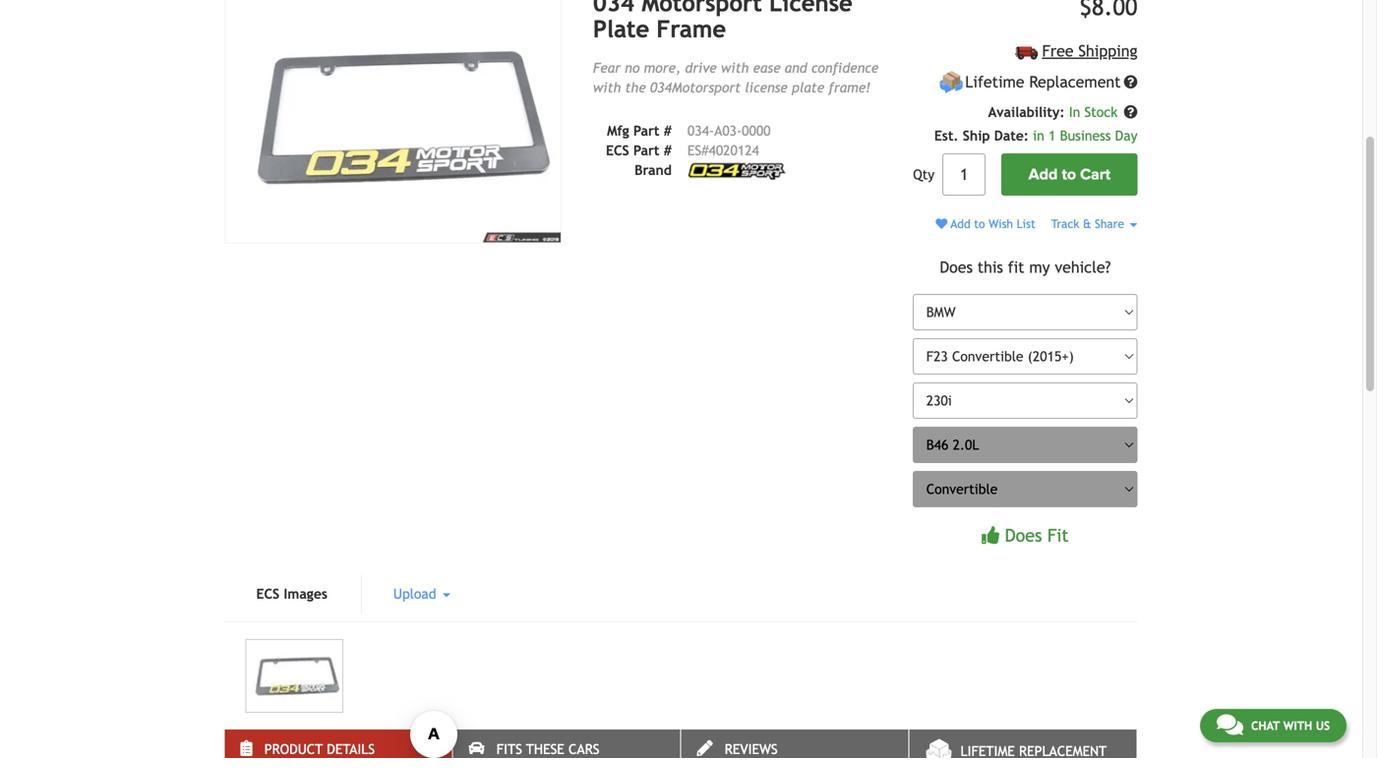 Task type: describe. For each thing, give the bounding box(es) containing it.
and
[[785, 60, 807, 76]]

ecs inside '034-a03-0000 ecs part #'
[[606, 142, 629, 158]]

track & share button
[[1052, 217, 1138, 231]]

cars
[[569, 742, 600, 758]]

reviews
[[725, 742, 778, 758]]

ship
[[963, 128, 990, 144]]

1 vertical spatial es#4020124 - 034-a03-0000 - 034 motorsport license plate frame  - fear no more, drive with ease and confidence with the 034motorsport license plate frame! - 034motorsport - audi bmw volkswagen mercedes benz mini porsche image
[[246, 640, 343, 713]]

034-
[[688, 123, 714, 139]]

fit
[[1048, 526, 1069, 546]]

1
[[1049, 128, 1056, 144]]

share
[[1095, 217, 1125, 231]]

shipping
[[1079, 42, 1138, 60]]

details
[[327, 742, 375, 758]]

day
[[1115, 128, 1138, 144]]

0 vertical spatial es#4020124 - 034-a03-0000 - 034 motorsport license plate frame  - fear no more, drive with ease and confidence with the 034motorsport license plate frame! - 034motorsport - audi bmw volkswagen mercedes benz mini porsche image
[[225, 0, 562, 244]]

does for does fit
[[1005, 526, 1042, 546]]

add to wish list
[[948, 217, 1036, 231]]

034 motorsport license plate frame
[[593, 0, 853, 43]]

0 horizontal spatial with
[[593, 80, 621, 95]]

lifetime replacement
[[966, 73, 1121, 91]]

fit
[[1008, 258, 1025, 276]]

availability: in stock
[[988, 104, 1122, 120]]

date:
[[995, 128, 1029, 144]]

track
[[1052, 217, 1080, 231]]

reviews link
[[681, 730, 909, 759]]

a03-
[[714, 123, 742, 139]]

add for add to wish list
[[951, 217, 971, 231]]

product
[[264, 742, 323, 758]]

does for does this fit my vehicle?
[[940, 258, 973, 276]]

the
[[625, 80, 646, 95]]

in
[[1033, 128, 1045, 144]]

this product is lifetime replacement eligible image
[[939, 70, 964, 95]]

thumbs up image
[[982, 527, 1000, 545]]

est. ship date: in 1 business day
[[935, 128, 1138, 144]]

track & share
[[1052, 217, 1128, 231]]

es# 4020124 brand
[[635, 142, 760, 178]]

mfg
[[607, 123, 629, 139]]

add to cart button
[[1002, 154, 1138, 196]]

list
[[1017, 217, 1036, 231]]

motorsport
[[642, 0, 762, 17]]

add for add to cart
[[1029, 165, 1058, 184]]

chat with us
[[1252, 719, 1330, 733]]

034-a03-0000 ecs part #
[[606, 123, 771, 158]]

availability:
[[988, 104, 1065, 120]]

brand
[[635, 162, 672, 178]]

ecs inside ecs images link
[[256, 586, 280, 602]]

mfg part #
[[607, 123, 672, 139]]

no
[[625, 60, 640, 76]]

drive
[[685, 60, 717, 76]]

1 # from the top
[[664, 123, 672, 139]]

est.
[[935, 128, 959, 144]]

es#
[[688, 142, 709, 158]]

034
[[593, 0, 635, 17]]



Task type: vqa. For each thing, say whether or not it's contained in the screenshot.
left add
yes



Task type: locate. For each thing, give the bounding box(es) containing it.
with left 'ease'
[[721, 60, 749, 76]]

does fit
[[1005, 526, 1069, 546]]

# inside '034-a03-0000 ecs part #'
[[664, 142, 672, 158]]

vehicle?
[[1055, 258, 1111, 276]]

part up the brand
[[634, 142, 660, 158]]

fear
[[593, 60, 621, 76]]

2 # from the top
[[664, 142, 672, 158]]

add to cart
[[1029, 165, 1111, 184]]

1 horizontal spatial add
[[1029, 165, 1058, 184]]

does this fit my vehicle?
[[940, 258, 1111, 276]]

0 vertical spatial with
[[721, 60, 749, 76]]

0 horizontal spatial ecs
[[256, 586, 280, 602]]

more,
[[644, 60, 681, 76]]

question circle image
[[1124, 75, 1138, 89]]

034motorsport
[[650, 80, 741, 95]]

product details
[[264, 742, 375, 758]]

this
[[978, 258, 1004, 276]]

2 horizontal spatial with
[[1284, 719, 1313, 733]]

frame!
[[829, 80, 871, 95]]

0000
[[742, 123, 771, 139]]

#
[[664, 123, 672, 139], [664, 142, 672, 158]]

upload button
[[362, 575, 482, 614]]

heart image
[[936, 218, 948, 230]]

free shipping image
[[1016, 46, 1038, 60]]

add
[[1029, 165, 1058, 184], [951, 217, 971, 231]]

confidence
[[812, 60, 879, 76]]

fits these cars
[[497, 742, 600, 758]]

question circle image
[[1124, 105, 1138, 119]]

part inside '034-a03-0000 ecs part #'
[[634, 142, 660, 158]]

plate
[[593, 15, 650, 43]]

1 vertical spatial #
[[664, 142, 672, 158]]

# left the 034-
[[664, 123, 672, 139]]

2 vertical spatial with
[[1284, 719, 1313, 733]]

ecs down mfg
[[606, 142, 629, 158]]

part
[[634, 123, 660, 139], [634, 142, 660, 158]]

plate
[[792, 80, 825, 95]]

us
[[1316, 719, 1330, 733]]

wish
[[989, 217, 1014, 231]]

with down fear
[[593, 80, 621, 95]]

lifetime
[[966, 73, 1025, 91]]

business
[[1060, 128, 1111, 144]]

0 vertical spatial part
[[634, 123, 660, 139]]

ecs images
[[256, 586, 328, 602]]

to inside add to cart button
[[1062, 165, 1077, 184]]

to left wish
[[974, 217, 985, 231]]

1 part from the top
[[634, 123, 660, 139]]

images
[[284, 586, 328, 602]]

in
[[1069, 104, 1081, 120]]

free
[[1042, 42, 1074, 60]]

ecs
[[606, 142, 629, 158], [256, 586, 280, 602]]

0 horizontal spatial to
[[974, 217, 985, 231]]

qty
[[913, 167, 935, 183]]

fits
[[497, 742, 522, 758]]

cart
[[1081, 165, 1111, 184]]

with left us at the bottom right of the page
[[1284, 719, 1313, 733]]

fear no more, drive with ease and confidence with the 034motorsport license plate frame!
[[593, 60, 879, 95]]

2 part from the top
[[634, 142, 660, 158]]

1 vertical spatial with
[[593, 80, 621, 95]]

0 horizontal spatial add
[[951, 217, 971, 231]]

1 vertical spatial part
[[634, 142, 660, 158]]

part right mfg
[[634, 123, 660, 139]]

0 vertical spatial add
[[1029, 165, 1058, 184]]

these
[[526, 742, 565, 758]]

chat
[[1252, 719, 1280, 733]]

add to wish list link
[[936, 217, 1036, 231]]

frame
[[657, 15, 726, 43]]

product details link
[[225, 730, 452, 759]]

1 vertical spatial add
[[951, 217, 971, 231]]

add down in
[[1029, 165, 1058, 184]]

does right thumbs up icon
[[1005, 526, 1042, 546]]

does
[[940, 258, 973, 276], [1005, 526, 1042, 546]]

license
[[770, 0, 853, 17]]

0 horizontal spatial does
[[940, 258, 973, 276]]

ecs images link
[[225, 575, 359, 614]]

0 vertical spatial ecs
[[606, 142, 629, 158]]

1 vertical spatial ecs
[[256, 586, 280, 602]]

&
[[1083, 217, 1092, 231]]

chat with us link
[[1200, 709, 1347, 743]]

1 horizontal spatial with
[[721, 60, 749, 76]]

es#4020124 - 034-a03-0000 - 034 motorsport license plate frame  - fear no more, drive with ease and confidence with the 034motorsport license plate frame! - 034motorsport - audi bmw volkswagen mercedes benz mini porsche image
[[225, 0, 562, 244], [246, 640, 343, 713]]

to left cart
[[1062, 165, 1077, 184]]

1 vertical spatial does
[[1005, 526, 1042, 546]]

free shipping
[[1042, 42, 1138, 60]]

ecs left the images
[[256, 586, 280, 602]]

license
[[745, 80, 788, 95]]

ease
[[753, 60, 781, 76]]

1 horizontal spatial does
[[1005, 526, 1042, 546]]

1 horizontal spatial to
[[1062, 165, 1077, 184]]

with
[[721, 60, 749, 76], [593, 80, 621, 95], [1284, 719, 1313, 733]]

to for cart
[[1062, 165, 1077, 184]]

add inside button
[[1029, 165, 1058, 184]]

does left this
[[940, 258, 973, 276]]

my
[[1030, 258, 1050, 276]]

034motorsport image
[[688, 163, 786, 180]]

stock
[[1085, 104, 1118, 120]]

None text field
[[943, 154, 986, 196]]

fits these cars link
[[453, 730, 680, 759]]

0 vertical spatial does
[[940, 258, 973, 276]]

add right heart image
[[951, 217, 971, 231]]

4020124
[[709, 142, 760, 158]]

upload
[[393, 586, 441, 602]]

0 vertical spatial #
[[664, 123, 672, 139]]

1 horizontal spatial ecs
[[606, 142, 629, 158]]

to for wish
[[974, 217, 985, 231]]

0 vertical spatial to
[[1062, 165, 1077, 184]]

to
[[1062, 165, 1077, 184], [974, 217, 985, 231]]

replacement
[[1030, 73, 1121, 91]]

# up the brand
[[664, 142, 672, 158]]

comments image
[[1217, 713, 1244, 737]]

1 vertical spatial to
[[974, 217, 985, 231]]



